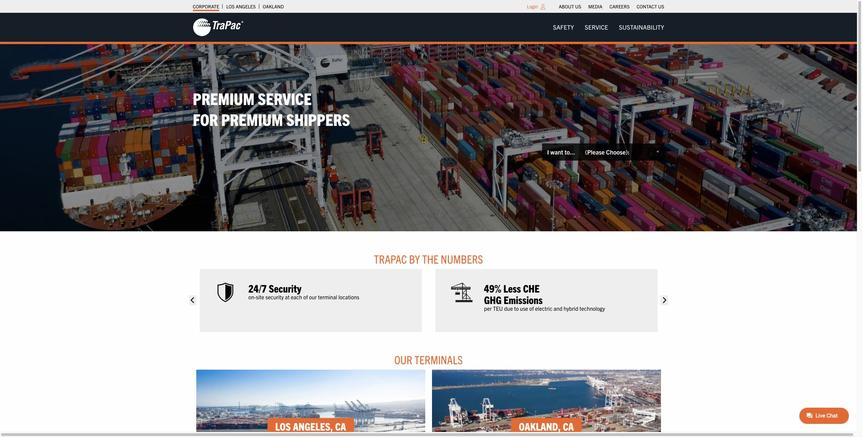 Task type: locate. For each thing, give the bounding box(es) containing it.
by
[[409, 252, 420, 266]]

1 horizontal spatial service
[[585, 23, 608, 31]]

1 vertical spatial menu bar
[[548, 20, 670, 34]]

24/7 security on-site security at each of our terminal locations
[[248, 282, 359, 301]]

less
[[504, 282, 521, 295]]

1 solid image from the left
[[189, 296, 197, 306]]

teu
[[493, 305, 503, 312]]

solid image
[[189, 296, 197, 306], [661, 296, 668, 306]]

1 horizontal spatial of
[[530, 305, 534, 312]]

ghg
[[484, 293, 502, 306]]

premium
[[193, 88, 255, 108], [221, 109, 283, 129]]

1 vertical spatial of
[[530, 305, 534, 312]]

1 vertical spatial service
[[258, 88, 312, 108]]

main content
[[186, 252, 671, 437]]

us right the about
[[575, 3, 581, 9]]

login
[[527, 3, 538, 9]]

trapac by the numbers
[[374, 252, 483, 266]]

of inside 24/7 security on-site security at each of our terminal locations
[[303, 294, 308, 301]]

per
[[484, 305, 492, 312]]

of left our
[[303, 294, 308, 301]]

oakland
[[263, 3, 284, 9]]

want
[[551, 148, 563, 156]]

numbers
[[441, 252, 483, 266]]

locations
[[339, 294, 359, 301]]

0 vertical spatial of
[[303, 294, 308, 301]]

0 horizontal spatial of
[[303, 294, 308, 301]]

0 horizontal spatial us
[[575, 3, 581, 9]]

and
[[554, 305, 563, 312]]

technology
[[580, 305, 605, 312]]

0 vertical spatial menu bar
[[555, 2, 668, 11]]

media link
[[588, 2, 603, 11]]

of inside 49% less che ghg emissions per teu due to use of electric and hybrid technology
[[530, 305, 534, 312]]

us right the contact
[[658, 3, 664, 9]]

service inside 'menu bar'
[[585, 23, 608, 31]]

0 vertical spatial service
[[585, 23, 608, 31]]

at
[[285, 294, 290, 301]]

i want to...
[[547, 148, 575, 156]]

menu bar
[[555, 2, 668, 11], [548, 20, 670, 34]]

24/7
[[248, 282, 267, 295]]

service
[[585, 23, 608, 31], [258, 88, 312, 108]]

each
[[291, 294, 302, 301]]

2 us from the left
[[658, 3, 664, 9]]

menu bar down careers link
[[548, 20, 670, 34]]

us for about us
[[575, 3, 581, 9]]

menu bar containing about us
[[555, 2, 668, 11]]

1 horizontal spatial solid image
[[661, 296, 668, 306]]

media
[[588, 3, 603, 9]]

us for contact us
[[658, 3, 664, 9]]

of
[[303, 294, 308, 301], [530, 305, 534, 312]]

our terminals
[[394, 352, 463, 367]]

electric
[[535, 305, 553, 312]]

0 horizontal spatial solid image
[[189, 296, 197, 306]]

us
[[575, 3, 581, 9], [658, 3, 664, 9]]

to...
[[565, 148, 575, 156]]

about us link
[[559, 2, 581, 11]]

che
[[523, 282, 540, 295]]

on-
[[248, 294, 256, 301]]

49% less che ghg emissions per teu due to use of electric and hybrid technology
[[484, 282, 605, 312]]

contact
[[637, 3, 657, 9]]

us inside about us link
[[575, 3, 581, 9]]

about us
[[559, 3, 581, 9]]

of right use
[[530, 305, 534, 312]]

to
[[514, 305, 519, 312]]

1 horizontal spatial us
[[658, 3, 664, 9]]

1 us from the left
[[575, 3, 581, 9]]

premium service for premium shippers
[[193, 88, 350, 129]]

contact us
[[637, 3, 664, 9]]

0 horizontal spatial service
[[258, 88, 312, 108]]

los angeles
[[226, 3, 256, 9]]

light image
[[541, 4, 546, 9]]

angeles
[[236, 3, 256, 9]]

about
[[559, 3, 574, 9]]

trapac
[[374, 252, 407, 266]]

corporate link
[[193, 2, 219, 11]]

use
[[520, 305, 528, 312]]

49%
[[484, 282, 501, 295]]

us inside contact us link
[[658, 3, 664, 9]]

shippers
[[286, 109, 350, 129]]

site
[[256, 294, 264, 301]]

menu bar up the service link
[[555, 2, 668, 11]]

careers
[[610, 3, 630, 9]]



Task type: describe. For each thing, give the bounding box(es) containing it.
service link
[[580, 20, 614, 34]]

i
[[547, 148, 549, 156]]

los angeles link
[[226, 2, 256, 11]]

service inside the premium service for premium shippers
[[258, 88, 312, 108]]

corporate
[[193, 3, 219, 9]]

main content containing trapac by the numbers
[[186, 252, 671, 437]]

1 vertical spatial premium
[[221, 109, 283, 129]]

hybrid
[[564, 305, 578, 312]]

the
[[422, 252, 439, 266]]

2 solid image from the left
[[661, 296, 668, 306]]

emissions
[[504, 293, 543, 306]]

login link
[[527, 3, 538, 9]]

corporate image
[[193, 18, 243, 37]]

terminals
[[415, 352, 463, 367]]

contact us link
[[637, 2, 664, 11]]

due
[[504, 305, 513, 312]]

terminal
[[318, 294, 337, 301]]

sustainability
[[619, 23, 664, 31]]

careers link
[[610, 2, 630, 11]]

our
[[394, 352, 413, 367]]

our
[[309, 294, 317, 301]]

menu bar containing safety
[[548, 20, 670, 34]]

for
[[193, 109, 218, 129]]

safety link
[[548, 20, 580, 34]]

los
[[226, 3, 235, 9]]

sustainability link
[[614, 20, 670, 34]]

0 vertical spatial premium
[[193, 88, 255, 108]]

security
[[269, 282, 302, 295]]

oakland link
[[263, 2, 284, 11]]

safety
[[553, 23, 574, 31]]

security
[[266, 294, 284, 301]]



Task type: vqa. For each thing, say whether or not it's contained in the screenshot.
the middle "use"
no



